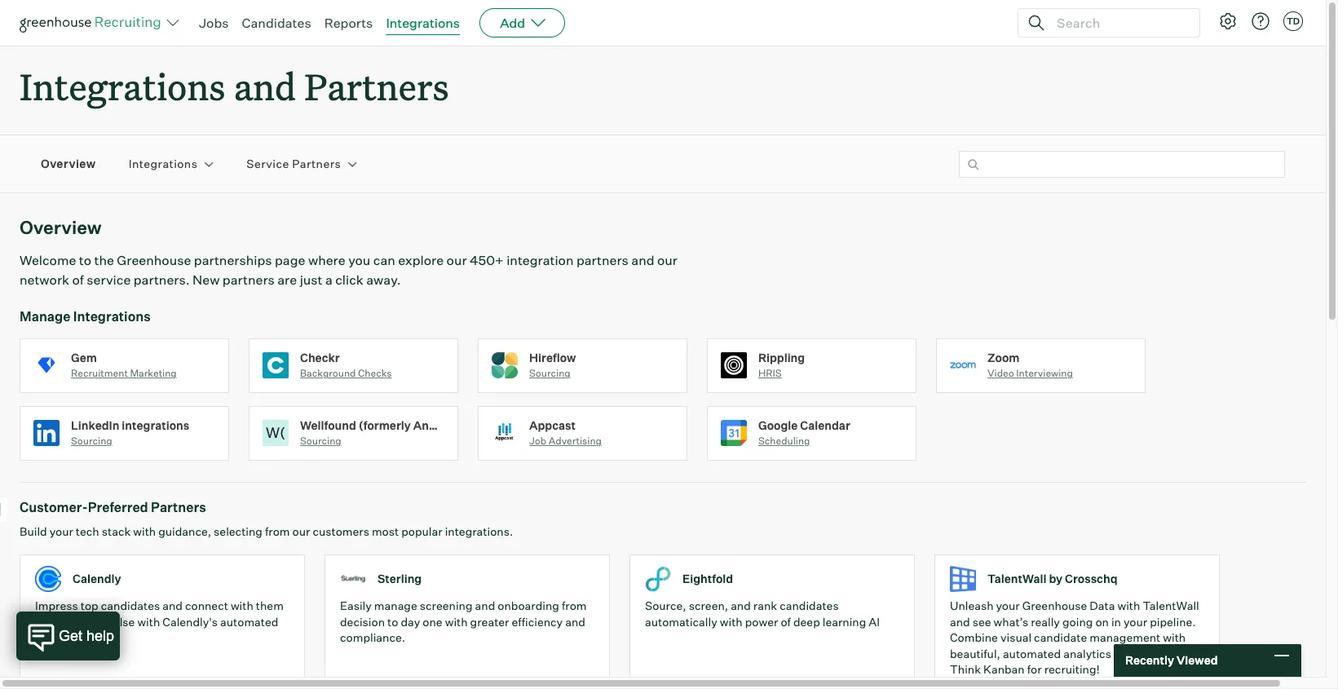 Task type: locate. For each thing, give the bounding box(es) containing it.
sourcing down wellfound
[[300, 435, 341, 447]]

talentwall inside 'unleash your greenhouse data with talentwall and see what's really going on in your pipeline. combine visual candidate management with beautiful, automated analytics dashboards. think kanban for recruiting!'
[[1143, 599, 1199, 613]]

candidates up deep
[[780, 599, 839, 613]]

guidance,
[[158, 524, 211, 538]]

0 horizontal spatial of
[[72, 272, 84, 288]]

easily
[[340, 599, 372, 613]]

candidates up else
[[101, 599, 160, 613]]

going
[[1062, 615, 1093, 628]]

1 vertical spatial from
[[562, 599, 587, 613]]

stack
[[102, 524, 131, 538]]

automated up for
[[1003, 646, 1061, 660]]

recently viewed
[[1125, 653, 1218, 667]]

0 horizontal spatial greenhouse
[[117, 252, 191, 268]]

0 vertical spatial greenhouse
[[117, 252, 191, 268]]

decision
[[340, 615, 385, 628]]

partners right service
[[292, 157, 341, 171]]

2 candidates from the left
[[780, 599, 839, 613]]

1 horizontal spatial talentwall
[[1143, 599, 1199, 613]]

new
[[193, 272, 220, 288]]

1 horizontal spatial of
[[781, 615, 791, 628]]

from up efficiency
[[562, 599, 587, 613]]

0 horizontal spatial your
[[49, 524, 73, 538]]

partners
[[576, 252, 629, 268], [222, 272, 275, 288]]

1 horizontal spatial greenhouse
[[1022, 599, 1087, 613]]

partners down reports
[[304, 62, 449, 110]]

top
[[81, 599, 98, 613]]

automated down the them
[[220, 615, 278, 628]]

integrations link
[[386, 15, 460, 31], [129, 156, 198, 172]]

1 horizontal spatial partners
[[576, 252, 629, 268]]

Search text field
[[1053, 11, 1185, 35]]

crosschq
[[1065, 572, 1118, 586]]

sourcing down hireflow at the left bottom of the page
[[529, 367, 571, 379]]

candidates inside impress top candidates and connect with them before anyone else with calendly's automated scheduling.
[[101, 599, 160, 613]]

1 horizontal spatial from
[[562, 599, 587, 613]]

1 horizontal spatial candidates
[[780, 599, 839, 613]]

rippling hris
[[758, 350, 805, 379]]

our
[[447, 252, 467, 268], [657, 252, 678, 268], [292, 524, 310, 538]]

efficiency
[[512, 615, 563, 628]]

overview
[[41, 157, 96, 171], [20, 216, 102, 238]]

most
[[372, 524, 399, 538]]

gem
[[71, 350, 97, 364]]

0 horizontal spatial sourcing
[[71, 435, 112, 447]]

greenhouse inside the welcome to the greenhouse partnerships page where you can explore our 450+ integration partners and our network of service partners. new partners are just a click away.
[[117, 252, 191, 268]]

2 horizontal spatial sourcing
[[529, 367, 571, 379]]

build
[[20, 524, 47, 538]]

1 vertical spatial greenhouse
[[1022, 599, 1087, 613]]

customers
[[313, 524, 369, 538]]

0 vertical spatial partners
[[304, 62, 449, 110]]

gem recruitment marketing
[[71, 350, 177, 379]]

wellfound
[[300, 418, 356, 432]]

partners down partnerships
[[222, 272, 275, 288]]

checkr
[[300, 350, 340, 364]]

1 vertical spatial to
[[387, 615, 398, 628]]

calendar
[[800, 418, 850, 432]]

with up in
[[1117, 599, 1140, 613]]

sourcing inside hireflow sourcing
[[529, 367, 571, 379]]

1 horizontal spatial your
[[996, 599, 1020, 613]]

0 vertical spatial integrations link
[[386, 15, 460, 31]]

greater
[[470, 615, 509, 628]]

popular
[[401, 524, 442, 538]]

from
[[265, 524, 290, 538], [562, 599, 587, 613]]

your for unleash
[[996, 599, 1020, 613]]

from inside easily manage screening and onboarding from decision to day one with greater efficiency and compliance.
[[562, 599, 587, 613]]

0 horizontal spatial candidates
[[101, 599, 160, 613]]

linkedin integrations sourcing
[[71, 418, 189, 447]]

None text field
[[959, 151, 1285, 178]]

0 horizontal spatial automated
[[220, 615, 278, 628]]

reports
[[324, 15, 373, 31]]

integrations and partners
[[20, 62, 449, 110]]

with down screen,
[[720, 615, 743, 628]]

customer-
[[20, 499, 88, 515]]

1 vertical spatial partners
[[292, 157, 341, 171]]

1 horizontal spatial to
[[387, 615, 398, 628]]

preferred
[[88, 499, 148, 515]]

day
[[401, 615, 420, 628]]

else
[[113, 615, 135, 628]]

0 vertical spatial your
[[49, 524, 73, 538]]

0 horizontal spatial integrations link
[[129, 156, 198, 172]]

zoom
[[987, 350, 1020, 364]]

talentwall up pipeline.
[[1143, 599, 1199, 613]]

appcast job advertising
[[529, 418, 602, 447]]

1 vertical spatial talentwall
[[1143, 599, 1199, 613]]

just
[[300, 272, 322, 288]]

2 vertical spatial partners
[[151, 499, 206, 515]]

greenhouse up partners.
[[117, 252, 191, 268]]

sourcing inside linkedin integrations sourcing
[[71, 435, 112, 447]]

1 vertical spatial automated
[[1003, 646, 1061, 660]]

before
[[35, 615, 69, 628]]

partners right integration
[[576, 252, 629, 268]]

visual
[[1000, 630, 1032, 644]]

pipeline.
[[1150, 615, 1196, 628]]

with
[[133, 524, 156, 538], [231, 599, 253, 613], [1117, 599, 1140, 613], [137, 615, 160, 628], [445, 615, 468, 628], [720, 615, 743, 628], [1163, 630, 1186, 644]]

unleash
[[950, 599, 994, 613]]

talentwall left by
[[987, 572, 1047, 586]]

1 vertical spatial of
[[781, 615, 791, 628]]

overview link
[[41, 156, 96, 172]]

0 vertical spatial to
[[79, 252, 91, 268]]

0 vertical spatial automated
[[220, 615, 278, 628]]

calendly
[[73, 572, 121, 586]]

what's
[[994, 615, 1028, 628]]

appcast
[[529, 418, 576, 432]]

1 horizontal spatial automated
[[1003, 646, 1061, 660]]

integrations
[[386, 15, 460, 31], [20, 62, 225, 110], [129, 157, 198, 171], [73, 308, 151, 325]]

your
[[49, 524, 73, 538], [996, 599, 1020, 613], [1124, 615, 1147, 628]]

candidates link
[[242, 15, 311, 31]]

scheduling.
[[35, 630, 97, 644]]

to down manage
[[387, 615, 398, 628]]

with left the them
[[231, 599, 253, 613]]

automated inside 'unleash your greenhouse data with talentwall and see what's really going on in your pipeline. combine visual candidate management with beautiful, automated analytics dashboards. think kanban for recruiting!'
[[1003, 646, 1061, 660]]

talentwall
[[987, 572, 1047, 586], [1143, 599, 1199, 613]]

video
[[987, 367, 1014, 379]]

your down customer-
[[49, 524, 73, 538]]

greenhouse inside 'unleash your greenhouse data with talentwall and see what's really going on in your pipeline. combine visual candidate management with beautiful, automated analytics dashboards. think kanban for recruiting!'
[[1022, 599, 1087, 613]]

0 vertical spatial from
[[265, 524, 290, 538]]

your up what's
[[996, 599, 1020, 613]]

1 horizontal spatial our
[[447, 252, 467, 268]]

0 vertical spatial of
[[72, 272, 84, 288]]

0 vertical spatial talentwall
[[987, 572, 1047, 586]]

sourcing down linkedin
[[71, 435, 112, 447]]

with down screening
[[445, 615, 468, 628]]

td button
[[1283, 11, 1303, 31]]

1 horizontal spatial integrations link
[[386, 15, 460, 31]]

your up management
[[1124, 615, 1147, 628]]

0 horizontal spatial partners
[[222, 272, 275, 288]]

candidates inside source, screen, and rank candidates automatically with power of deep learning ai
[[780, 599, 839, 613]]

hris
[[758, 367, 782, 379]]

jobs
[[199, 15, 229, 31]]

connect
[[185, 599, 228, 613]]

of left the service
[[72, 272, 84, 288]]

of left deep
[[781, 615, 791, 628]]

0 horizontal spatial our
[[292, 524, 310, 538]]

to left the
[[79, 252, 91, 268]]

of inside the welcome to the greenhouse partnerships page where you can explore our 450+ integration partners and our network of service partners. new partners are just a click away.
[[72, 272, 84, 288]]

integrations.
[[445, 524, 513, 538]]

background
[[300, 367, 356, 379]]

scheduling
[[758, 435, 810, 447]]

management
[[1090, 630, 1161, 644]]

see
[[973, 615, 991, 628]]

0 horizontal spatial to
[[79, 252, 91, 268]]

easily manage screening and onboarding from decision to day one with greater efficiency and compliance.
[[340, 599, 587, 644]]

1 vertical spatial your
[[996, 599, 1020, 613]]

1 horizontal spatial sourcing
[[300, 435, 341, 447]]

greenhouse up the really
[[1022, 599, 1087, 613]]

marketing
[[130, 367, 177, 379]]

from right selecting
[[265, 524, 290, 538]]

a
[[325, 272, 332, 288]]

2 vertical spatial your
[[1124, 615, 1147, 628]]

recently
[[1125, 653, 1174, 667]]

partners up guidance,
[[151, 499, 206, 515]]

1 candidates from the left
[[101, 599, 160, 613]]

where
[[308, 252, 345, 268]]

interviewing
[[1016, 367, 1073, 379]]

0 horizontal spatial from
[[265, 524, 290, 538]]

with right else
[[137, 615, 160, 628]]

anyone
[[72, 615, 111, 628]]



Task type: vqa. For each thing, say whether or not it's contained in the screenshot.
Pipeline
no



Task type: describe. For each thing, give the bounding box(es) containing it.
source, screen, and rank candidates automatically with power of deep learning ai
[[645, 599, 880, 628]]

with inside easily manage screening and onboarding from decision to day one with greater efficiency and compliance.
[[445, 615, 468, 628]]

impress
[[35, 599, 78, 613]]

1 vertical spatial partners
[[222, 272, 275, 288]]

2 horizontal spatial your
[[1124, 615, 1147, 628]]

450+
[[470, 252, 504, 268]]

0 horizontal spatial talentwall
[[987, 572, 1047, 586]]

talent)
[[469, 418, 509, 432]]

configure image
[[1218, 11, 1238, 31]]

advertising
[[549, 435, 602, 447]]

angellist
[[413, 418, 467, 432]]

hireflow sourcing
[[529, 350, 576, 379]]

away.
[[366, 272, 401, 288]]

hireflow
[[529, 350, 576, 364]]

compliance.
[[340, 630, 405, 644]]

greenhouse recruiting image
[[20, 13, 166, 33]]

onboarding
[[498, 599, 559, 613]]

1 vertical spatial overview
[[20, 216, 102, 238]]

customer-preferred partners
[[20, 499, 206, 515]]

in
[[1111, 615, 1121, 628]]

analytics
[[1063, 646, 1111, 660]]

your for build
[[49, 524, 73, 538]]

deep
[[793, 615, 820, 628]]

welcome to the greenhouse partnerships page where you can explore our 450+ integration partners and our network of service partners. new partners are just a click away.
[[20, 252, 678, 288]]

service
[[87, 272, 131, 288]]

calendly's
[[163, 615, 218, 628]]

you
[[348, 252, 370, 268]]

and inside source, screen, and rank candidates automatically with power of deep learning ai
[[731, 599, 751, 613]]

td button
[[1280, 8, 1306, 34]]

of inside source, screen, and rank candidates automatically with power of deep learning ai
[[781, 615, 791, 628]]

zoom video interviewing
[[987, 350, 1073, 379]]

can
[[373, 252, 395, 268]]

really
[[1031, 615, 1060, 628]]

them
[[256, 599, 284, 613]]

integrations
[[122, 418, 189, 432]]

manage
[[20, 308, 70, 325]]

build your tech stack with guidance, selecting from our customers most popular integrations.
[[20, 524, 513, 538]]

the
[[94, 252, 114, 268]]

sterling
[[378, 572, 422, 586]]

w(
[[266, 424, 285, 441]]

service partners link
[[247, 156, 341, 172]]

service partners
[[247, 157, 341, 171]]

screen,
[[689, 599, 728, 613]]

think
[[950, 662, 981, 676]]

0 vertical spatial overview
[[41, 157, 96, 171]]

partners for customer-preferred partners
[[151, 499, 206, 515]]

(formerly
[[359, 418, 411, 432]]

integration
[[506, 252, 574, 268]]

partners inside service partners link
[[292, 157, 341, 171]]

google calendar scheduling
[[758, 418, 850, 447]]

partners for integrations and partners
[[304, 62, 449, 110]]

partnerships
[[194, 252, 272, 268]]

recruiting!
[[1044, 662, 1100, 676]]

with inside source, screen, and rank candidates automatically with power of deep learning ai
[[720, 615, 743, 628]]

linkedin
[[71, 418, 119, 432]]

service
[[247, 157, 289, 171]]

2 horizontal spatial our
[[657, 252, 678, 268]]

impress top candidates and connect with them before anyone else with calendly's automated scheduling.
[[35, 599, 284, 644]]

partners.
[[134, 272, 190, 288]]

add
[[500, 15, 525, 31]]

wellfound (formerly angellist talent) sourcing
[[300, 418, 509, 447]]

by
[[1049, 572, 1063, 586]]

welcome
[[20, 252, 76, 268]]

candidate
[[1034, 630, 1087, 644]]

0 vertical spatial partners
[[576, 252, 629, 268]]

reports link
[[324, 15, 373, 31]]

network
[[20, 272, 69, 288]]

candidates
[[242, 15, 311, 31]]

1 vertical spatial integrations link
[[129, 156, 198, 172]]

checkr background checks
[[300, 350, 392, 379]]

viewed
[[1177, 653, 1218, 667]]

and inside impress top candidates and connect with them before anyone else with calendly's automated scheduling.
[[162, 599, 183, 613]]

with down pipeline.
[[1163, 630, 1186, 644]]

are
[[277, 272, 297, 288]]

google
[[758, 418, 798, 432]]

sourcing inside wellfound (formerly angellist talent) sourcing
[[300, 435, 341, 447]]

ai
[[869, 615, 880, 628]]

combine
[[950, 630, 998, 644]]

automatically
[[645, 615, 717, 628]]

td
[[1287, 15, 1300, 27]]

rank
[[753, 599, 777, 613]]

kanban
[[983, 662, 1025, 676]]

automated inside impress top candidates and connect with them before anyone else with calendly's automated scheduling.
[[220, 615, 278, 628]]

selecting
[[214, 524, 262, 538]]

manage
[[374, 599, 417, 613]]

with right 'stack'
[[133, 524, 156, 538]]

and inside the welcome to the greenhouse partnerships page where you can explore our 450+ integration partners and our network of service partners. new partners are just a click away.
[[631, 252, 654, 268]]

dashboards.
[[1114, 646, 1181, 660]]

to inside easily manage screening and onboarding from decision to day one with greater efficiency and compliance.
[[387, 615, 398, 628]]

add button
[[480, 8, 565, 38]]

learning
[[823, 615, 866, 628]]

and inside 'unleash your greenhouse data with talentwall and see what's really going on in your pipeline. combine visual candidate management with beautiful, automated analytics dashboards. think kanban for recruiting!'
[[950, 615, 970, 628]]

job
[[529, 435, 546, 447]]

for
[[1027, 662, 1042, 676]]

recruitment
[[71, 367, 128, 379]]

eightfold
[[682, 572, 733, 586]]

to inside the welcome to the greenhouse partnerships page where you can explore our 450+ integration partners and our network of service partners. new partners are just a click away.
[[79, 252, 91, 268]]

unleash your greenhouse data with talentwall and see what's really going on in your pipeline. combine visual candidate management with beautiful, automated analytics dashboards. think kanban for recruiting!
[[950, 599, 1199, 676]]



